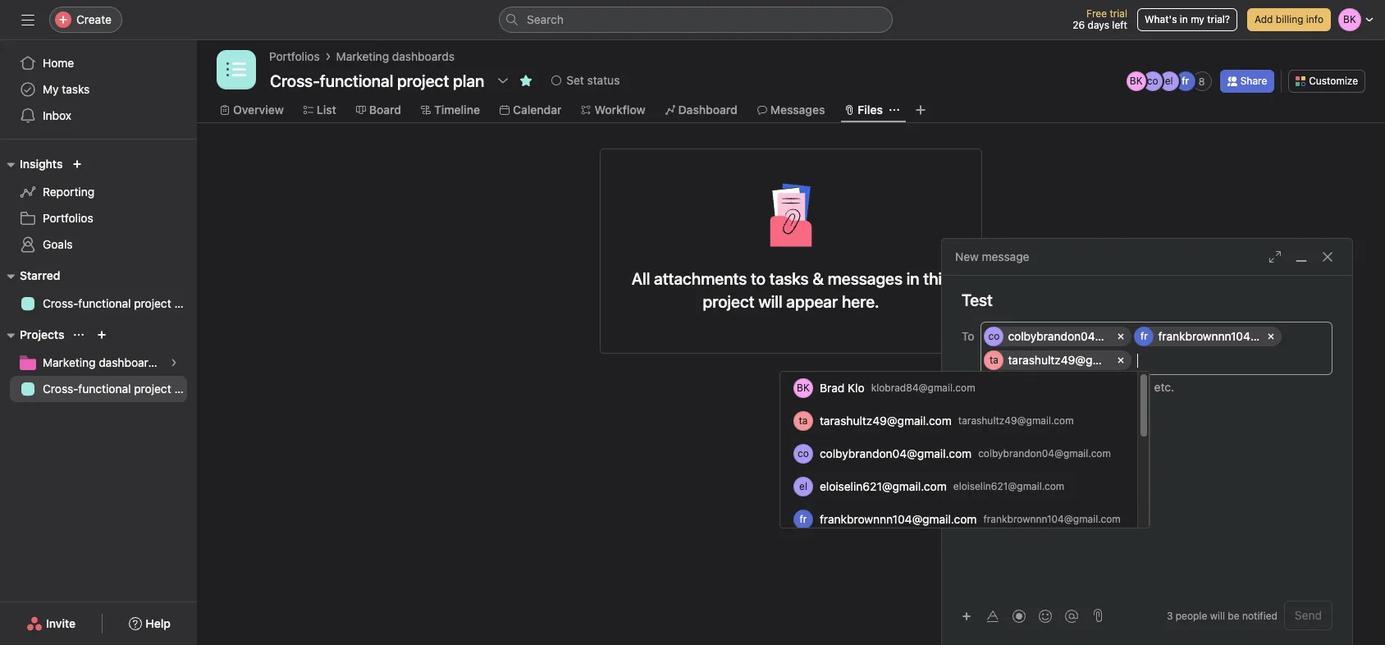 Task type: describe. For each thing, give the bounding box(es) containing it.
reporting
[[43, 185, 95, 199]]

search list box
[[499, 7, 893, 33]]

send button
[[1285, 601, 1333, 631]]

1 horizontal spatial portfolios link
[[269, 48, 320, 66]]

new message
[[956, 250, 1030, 264]]

new image
[[73, 159, 82, 169]]

tasks inside all attachments to tasks & messages in this project will appear here.
[[770, 269, 809, 288]]

files
[[858, 103, 883, 117]]

ta
[[990, 354, 999, 366]]

close image
[[1322, 250, 1335, 264]]

project inside all attachments to tasks & messages in this project will appear here.
[[703, 292, 755, 311]]

tarashultz49@gmail.com cell
[[985, 351, 1141, 370]]

1 horizontal spatial dashboards
[[392, 49, 455, 63]]

status
[[588, 73, 620, 87]]

&
[[813, 269, 824, 288]]

fr inside cell
[[1141, 330, 1149, 342]]

8
[[1199, 75, 1206, 87]]

el
[[1166, 75, 1174, 87]]

row containing colbybrandon04@gmail.com
[[985, 327, 1330, 374]]

free trial 26 days left
[[1073, 7, 1128, 31]]

show options image
[[497, 74, 510, 87]]

plan for cross-functional project plan link inside the starred element
[[174, 296, 197, 310]]

project down see details, marketing dashboards image
[[134, 382, 171, 396]]

projects button
[[0, 325, 64, 345]]

inbox
[[43, 108, 71, 122]]

dashboard
[[679, 103, 738, 117]]

reporting link
[[10, 179, 187, 205]]

cross-functional project plan inside projects element
[[43, 382, 197, 396]]

my
[[43, 82, 59, 96]]

share button
[[1221, 70, 1275, 93]]

hide sidebar image
[[21, 13, 34, 26]]

1 vertical spatial will
[[1211, 610, 1226, 622]]

list
[[317, 103, 336, 117]]

minimize image
[[1296, 250, 1309, 264]]

timeline link
[[421, 101, 480, 119]]

timeline
[[434, 103, 480, 117]]

starred button
[[0, 266, 60, 286]]

0 vertical spatial portfolios
[[269, 49, 320, 63]]

co inside colbybrandon04@gmail.com cell
[[989, 330, 1000, 342]]

dashboard link
[[665, 101, 738, 119]]

board
[[369, 103, 401, 117]]

in inside "button"
[[1180, 13, 1189, 25]]

appear here.
[[787, 292, 880, 311]]

calendar link
[[500, 101, 562, 119]]

home
[[43, 56, 74, 70]]

my
[[1191, 13, 1205, 25]]

tab actions image
[[890, 105, 900, 115]]

goals link
[[10, 232, 187, 258]]

0 vertical spatial fr
[[1182, 75, 1190, 87]]

invite button
[[16, 609, 86, 639]]

board link
[[356, 101, 401, 119]]

insights
[[20, 157, 63, 171]]

expand popout to full screen image
[[1269, 250, 1282, 264]]

dialog containing new message
[[942, 239, 1353, 645]]

record a video image
[[1013, 610, 1026, 623]]

create
[[76, 12, 112, 26]]

0 vertical spatial co
[[1148, 75, 1159, 87]]

trial?
[[1208, 13, 1231, 25]]

cross-functional project plan inside starred element
[[43, 296, 197, 310]]

projects
[[20, 328, 64, 342]]

tasks inside my tasks link
[[62, 82, 90, 96]]

overview
[[233, 103, 284, 117]]

0 horizontal spatial portfolios link
[[10, 205, 187, 232]]

list link
[[304, 101, 336, 119]]

show options, current sort, top image
[[74, 330, 84, 340]]

attachments
[[654, 269, 747, 288]]

my tasks link
[[10, 76, 187, 103]]

this
[[924, 269, 951, 288]]

insights element
[[0, 149, 197, 261]]

messages
[[828, 269, 903, 288]]

add billing info
[[1255, 13, 1324, 25]]

colbybrandon04@gmail.com
[[1009, 329, 1161, 343]]

what's in my trial? button
[[1138, 8, 1238, 31]]

tarashultz49@gmail.com
[[1009, 353, 1141, 367]]

people
[[1176, 610, 1208, 622]]

my tasks
[[43, 82, 90, 96]]

at mention image
[[1066, 610, 1079, 623]]

marketing dashboards link inside projects element
[[10, 350, 187, 376]]

goals
[[43, 237, 73, 251]]

project inside starred element
[[134, 296, 171, 310]]

workflow
[[595, 103, 646, 117]]

billing
[[1276, 13, 1304, 25]]

plan for 2nd cross-functional project plan link
[[174, 382, 197, 396]]



Task type: vqa. For each thing, say whether or not it's contained in the screenshot.
1st the Add task… button from the bottom of the page task…
no



Task type: locate. For each thing, give the bounding box(es) containing it.
cross-functional project plan up new project or portfolio image
[[43, 296, 197, 310]]

new project or portfolio image
[[97, 330, 107, 340]]

portfolios
[[269, 49, 320, 63], [43, 211, 93, 225]]

1 vertical spatial portfolios
[[43, 211, 93, 225]]

dashboards
[[392, 49, 455, 63], [99, 355, 161, 369]]

1 horizontal spatial fr
[[1182, 75, 1190, 87]]

1 plan from the top
[[174, 296, 197, 310]]

cross-functional project plan link inside starred element
[[10, 291, 197, 317]]

portfolios link up list link at the left
[[269, 48, 320, 66]]

0 vertical spatial in
[[1180, 13, 1189, 25]]

workflow link
[[582, 101, 646, 119]]

to
[[751, 269, 766, 288]]

cross-functional project plan link
[[10, 291, 197, 317], [10, 376, 197, 402]]

functional
[[78, 296, 131, 310], [78, 382, 131, 396]]

cross- down starred
[[43, 296, 78, 310]]

0 horizontal spatial marketing dashboards link
[[10, 350, 187, 376]]

0 vertical spatial cross-functional project plan link
[[10, 291, 197, 317]]

tasks
[[62, 82, 90, 96], [770, 269, 809, 288]]

1 horizontal spatial marketing dashboards link
[[336, 48, 455, 66]]

days
[[1088, 19, 1110, 31]]

portfolios inside insights element
[[43, 211, 93, 225]]

0 horizontal spatial dashboards
[[99, 355, 161, 369]]

1 cross-functional project plan from the top
[[43, 296, 197, 310]]

home link
[[10, 50, 187, 76]]

fr
[[1182, 75, 1190, 87], [1141, 330, 1149, 342]]

1 functional from the top
[[78, 296, 131, 310]]

1 vertical spatial dashboards
[[99, 355, 161, 369]]

portfolios up list link at the left
[[269, 49, 320, 63]]

1 horizontal spatial co
[[1148, 75, 1159, 87]]

cross-functional project plan
[[43, 296, 197, 310], [43, 382, 197, 396]]

will inside all attachments to tasks & messages in this project will appear here.
[[759, 292, 783, 311]]

cross- down show options, current sort, top icon
[[43, 382, 78, 396]]

co
[[1148, 75, 1159, 87], [989, 330, 1000, 342]]

customize button
[[1289, 70, 1366, 93]]

0 vertical spatial marketing dashboards link
[[336, 48, 455, 66]]

add tab image
[[915, 103, 928, 117]]

calendar
[[513, 103, 562, 117]]

functional for cross-functional project plan link inside the starred element
[[78, 296, 131, 310]]

marketing dashboards link
[[336, 48, 455, 66], [10, 350, 187, 376]]

will left be
[[1211, 610, 1226, 622]]

0 horizontal spatial portfolios
[[43, 211, 93, 225]]

cross-functional project plan link up new project or portfolio image
[[10, 291, 197, 317]]

messages
[[771, 103, 825, 117]]

0 horizontal spatial marketing dashboards
[[43, 355, 161, 369]]

1 vertical spatial functional
[[78, 382, 131, 396]]

0 horizontal spatial fr
[[1141, 330, 1149, 342]]

0 horizontal spatial tasks
[[62, 82, 90, 96]]

marketing dashboards down new project or portfolio image
[[43, 355, 161, 369]]

inbox link
[[10, 103, 187, 129]]

functional for 2nd cross-functional project plan link
[[78, 382, 131, 396]]

to
[[962, 329, 975, 343]]

marketing inside projects element
[[43, 355, 96, 369]]

cross-
[[43, 296, 78, 310], [43, 382, 78, 396]]

co up ta
[[989, 330, 1000, 342]]

project down attachments
[[703, 292, 755, 311]]

Add subject text field
[[942, 289, 1353, 312]]

set
[[567, 73, 584, 87]]

1 vertical spatial co
[[989, 330, 1000, 342]]

list image
[[227, 60, 246, 80]]

1 vertical spatial plan
[[174, 382, 197, 396]]

in left my
[[1180, 13, 1189, 25]]

1 cross- from the top
[[43, 296, 78, 310]]

0 horizontal spatial co
[[989, 330, 1000, 342]]

0 horizontal spatial marketing
[[43, 355, 96, 369]]

all attachments to tasks & messages in this project will appear here.
[[632, 269, 951, 311]]

marketing dashboards
[[336, 49, 455, 63], [43, 355, 161, 369]]

tasks right my on the left top of page
[[62, 82, 90, 96]]

1 cross-functional project plan link from the top
[[10, 291, 197, 317]]

plan inside starred element
[[174, 296, 197, 310]]

insert an object image
[[962, 611, 972, 621]]

left
[[1113, 19, 1128, 31]]

formatting image
[[987, 610, 1000, 623]]

messages link
[[758, 101, 825, 119]]

tasks left &
[[770, 269, 809, 288]]

3
[[1167, 610, 1174, 622]]

1 vertical spatial marketing dashboards
[[43, 355, 161, 369]]

1 vertical spatial cross-functional project plan
[[43, 382, 197, 396]]

cross- inside projects element
[[43, 382, 78, 396]]

0 vertical spatial marketing dashboards
[[336, 49, 455, 63]]

dashboards inside projects element
[[99, 355, 161, 369]]

search button
[[499, 7, 893, 33]]

1 vertical spatial cross-
[[43, 382, 78, 396]]

1 vertical spatial in
[[907, 269, 920, 288]]

colbybrandon04@gmail.com cell
[[985, 327, 1161, 346]]

functional down new project or portfolio image
[[78, 382, 131, 396]]

set status
[[567, 73, 620, 87]]

frankbrownnn104@gmail.com cell
[[1135, 327, 1316, 346]]

fr down add subject text box
[[1141, 330, 1149, 342]]

functional inside starred element
[[78, 296, 131, 310]]

fr right "el" at the top
[[1182, 75, 1190, 87]]

help button
[[118, 609, 181, 639]]

toolbar
[[956, 604, 1087, 628]]

plan up see details, marketing dashboards image
[[174, 296, 197, 310]]

dialog
[[942, 239, 1353, 645]]

info
[[1307, 13, 1324, 25]]

in inside all attachments to tasks & messages in this project will appear here.
[[907, 269, 920, 288]]

search
[[527, 12, 564, 26]]

1 horizontal spatial portfolios
[[269, 49, 320, 63]]

marketing dashboards link down new project or portfolio image
[[10, 350, 187, 376]]

will
[[759, 292, 783, 311], [1211, 610, 1226, 622]]

dashboards up timeline link
[[392, 49, 455, 63]]

marketing dashboards inside projects element
[[43, 355, 161, 369]]

send
[[1295, 608, 1323, 622]]

functional inside projects element
[[78, 382, 131, 396]]

2 cross-functional project plan link from the top
[[10, 376, 197, 402]]

what's
[[1145, 13, 1178, 25]]

in left this
[[907, 269, 920, 288]]

0 vertical spatial plan
[[174, 296, 197, 310]]

customize
[[1310, 75, 1359, 87]]

1 horizontal spatial tasks
[[770, 269, 809, 288]]

3 people will be notified
[[1167, 610, 1278, 622]]

remove from starred image
[[520, 74, 533, 87]]

trial
[[1110, 7, 1128, 20]]

0 vertical spatial will
[[759, 292, 783, 311]]

marketing down show options, current sort, top icon
[[43, 355, 96, 369]]

project
[[703, 292, 755, 311], [134, 296, 171, 310], [134, 382, 171, 396]]

0 vertical spatial cross-functional project plan
[[43, 296, 197, 310]]

cross-functional project plan down new project or portfolio image
[[43, 382, 197, 396]]

2 cross-functional project plan from the top
[[43, 382, 197, 396]]

bk
[[1130, 75, 1143, 87]]

starred
[[20, 268, 60, 282]]

0 vertical spatial functional
[[78, 296, 131, 310]]

see details, marketing dashboards image
[[169, 358, 179, 368]]

create button
[[49, 7, 122, 33]]

will down to at the top right of the page
[[759, 292, 783, 311]]

what's in my trial?
[[1145, 13, 1231, 25]]

row
[[985, 327, 1330, 374]]

portfolios down reporting
[[43, 211, 93, 225]]

in
[[1180, 13, 1189, 25], [907, 269, 920, 288]]

files link
[[845, 101, 883, 119]]

projects element
[[0, 320, 197, 406]]

0 horizontal spatial in
[[907, 269, 920, 288]]

add
[[1255, 13, 1274, 25]]

0 vertical spatial marketing
[[336, 49, 389, 63]]

1 vertical spatial marketing
[[43, 355, 96, 369]]

project up see details, marketing dashboards image
[[134, 296, 171, 310]]

plan inside projects element
[[174, 382, 197, 396]]

emoji image
[[1039, 610, 1053, 623]]

marketing up board link
[[336, 49, 389, 63]]

overview link
[[220, 101, 284, 119]]

1 horizontal spatial marketing
[[336, 49, 389, 63]]

insights button
[[0, 154, 63, 174]]

set status button
[[545, 69, 628, 92]]

functional up new project or portfolio image
[[78, 296, 131, 310]]

all
[[632, 269, 651, 288]]

dashboards down new project or portfolio image
[[99, 355, 161, 369]]

help
[[146, 617, 171, 631]]

1 vertical spatial tasks
[[770, 269, 809, 288]]

starred element
[[0, 261, 197, 320]]

marketing
[[336, 49, 389, 63], [43, 355, 96, 369]]

marketing dashboards link up board
[[336, 48, 455, 66]]

global element
[[0, 40, 197, 139]]

co left "el" at the top
[[1148, 75, 1159, 87]]

0 vertical spatial cross-
[[43, 296, 78, 310]]

2 plan from the top
[[174, 382, 197, 396]]

be
[[1228, 610, 1240, 622]]

frankbrownnn104@gmail.com
[[1159, 329, 1316, 343]]

1 horizontal spatial will
[[1211, 610, 1226, 622]]

1 horizontal spatial in
[[1180, 13, 1189, 25]]

0 horizontal spatial will
[[759, 292, 783, 311]]

plan
[[174, 296, 197, 310], [174, 382, 197, 396]]

portfolios link down reporting
[[10, 205, 187, 232]]

marketing dashboards up board
[[336, 49, 455, 63]]

26
[[1073, 19, 1086, 31]]

2 functional from the top
[[78, 382, 131, 396]]

cross- inside starred element
[[43, 296, 78, 310]]

None text field
[[266, 66, 489, 95], [1138, 351, 1151, 370], [266, 66, 489, 95], [1138, 351, 1151, 370]]

0 vertical spatial dashboards
[[392, 49, 455, 63]]

1 vertical spatial fr
[[1141, 330, 1149, 342]]

1 vertical spatial cross-functional project plan link
[[10, 376, 197, 402]]

plan down see details, marketing dashboards image
[[174, 382, 197, 396]]

1 horizontal spatial marketing dashboards
[[336, 49, 455, 63]]

cross-functional project plan link down new project or portfolio image
[[10, 376, 197, 402]]

2 cross- from the top
[[43, 382, 78, 396]]

share
[[1241, 75, 1268, 87]]

0 vertical spatial tasks
[[62, 82, 90, 96]]

notified
[[1243, 610, 1278, 622]]

invite
[[46, 617, 76, 631]]

portfolios link
[[269, 48, 320, 66], [10, 205, 187, 232]]

add billing info button
[[1248, 8, 1332, 31]]

0 vertical spatial portfolios link
[[269, 48, 320, 66]]

free
[[1087, 7, 1108, 20]]

1 vertical spatial marketing dashboards link
[[10, 350, 187, 376]]

1 vertical spatial portfolios link
[[10, 205, 187, 232]]



